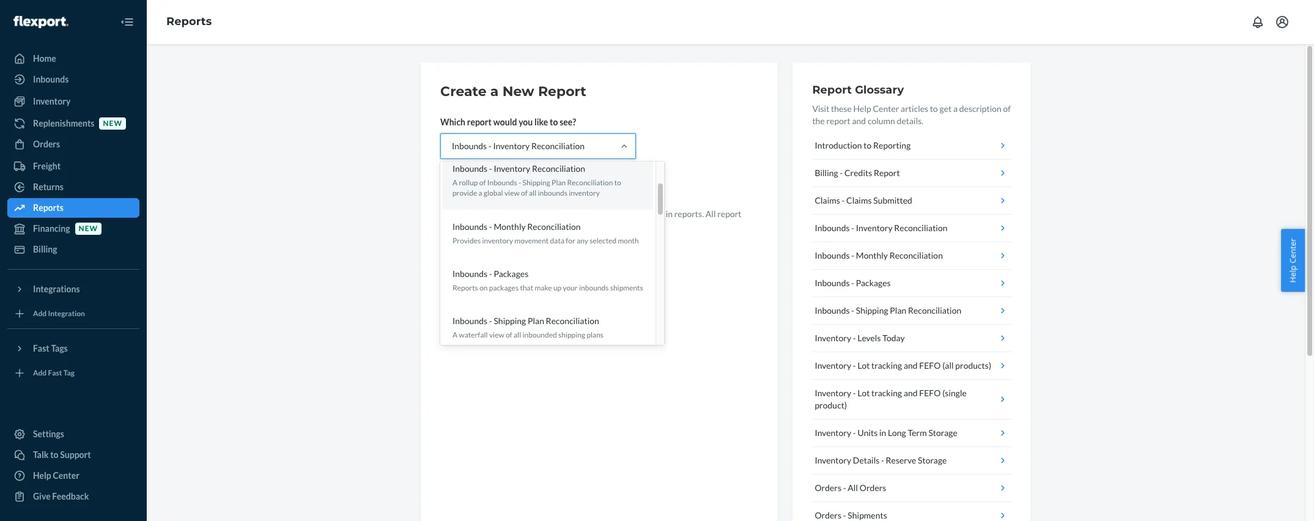 Task type: describe. For each thing, give the bounding box(es) containing it.
help center button
[[1282, 229, 1306, 292]]

fast tags
[[33, 343, 68, 354]]

up inside the it may take up to 2 hours for new information to be reflected in reports. all report time fields are in universal time (utc).
[[483, 209, 493, 219]]

inventory up 'inbounds - monthly reconciliation'
[[857, 223, 893, 233]]

introduction to reporting
[[815, 140, 911, 151]]

claims - claims submitted button
[[813, 187, 1012, 215]]

product)
[[815, 400, 848, 411]]

give feedback button
[[7, 487, 140, 507]]

inventory inside inbounds - inventory reconciliation a rollup of inbounds - shipping plan reconciliation to provide a global view of all inbounds inventory
[[569, 189, 600, 198]]

fast inside dropdown button
[[33, 343, 49, 354]]

inbounds - monthly reconciliation
[[815, 250, 944, 261]]

orders link
[[7, 135, 140, 154]]

1 claims from the left
[[815, 195, 841, 206]]

reconciliation inside button
[[909, 305, 962, 316]]

your
[[563, 283, 578, 292]]

- up create report
[[489, 164, 492, 174]]

open notifications image
[[1251, 15, 1266, 29]]

inventory link
[[7, 92, 140, 111]]

replenishments
[[33, 118, 95, 128]]

integrations button
[[7, 280, 140, 299]]

which
[[441, 117, 466, 127]]

a inside inbounds - inventory reconciliation a rollup of inbounds - shipping plan reconciliation to provide a global view of all inbounds inventory
[[453, 178, 458, 187]]

visit
[[813, 103, 830, 114]]

it may take up to 2 hours for new information to be reflected in reports. all report time fields are in universal time (utc).
[[441, 209, 742, 231]]

reports inside inbounds - packages reports on packages that make up your inbounds shipments
[[453, 283, 478, 292]]

- up inbounds - packages
[[852, 250, 855, 261]]

to left 2
[[494, 209, 502, 219]]

1 vertical spatial fast
[[48, 369, 62, 378]]

- down which report would you like to see? in the left of the page
[[489, 141, 492, 151]]

shipments
[[848, 510, 888, 521]]

help inside visit these help center articles to get a description of the report and column details.
[[854, 103, 872, 114]]

give feedback
[[33, 491, 89, 502]]

- left units
[[854, 428, 856, 438]]

- down billing - credits report
[[842, 195, 845, 206]]

- inside inbounds - shipping plan reconciliation a waterfall view of all inbounded shipping plans
[[489, 316, 492, 326]]

report inside button
[[479, 181, 504, 191]]

- inside inbounds - monthly reconciliation provides inventory movement data for any selected month
[[489, 221, 492, 232]]

provide
[[453, 189, 477, 198]]

- left levels
[[854, 333, 856, 343]]

shipments
[[611, 283, 644, 292]]

orders for orders
[[33, 139, 60, 149]]

inventory details - reserve storage
[[815, 455, 947, 466]]

tracking for (all
[[872, 360, 903, 371]]

these
[[832, 103, 852, 114]]

long
[[889, 428, 907, 438]]

1 horizontal spatial report
[[813, 83, 852, 97]]

of right the rollup
[[480, 178, 486, 187]]

it
[[441, 209, 446, 219]]

in inside button
[[880, 428, 887, 438]]

orders for orders - all orders
[[815, 483, 842, 493]]

integration
[[48, 309, 85, 318]]

inbounds - inventory reconciliation a rollup of inbounds - shipping plan reconciliation to provide a global view of all inbounds inventory
[[453, 164, 622, 198]]

talk to support button
[[7, 445, 140, 465]]

- right details
[[882, 455, 885, 466]]

reconciliation inside button
[[890, 250, 944, 261]]

orders - shipments
[[815, 510, 888, 521]]

monthly for inbounds - monthly reconciliation
[[857, 250, 888, 261]]

create a new report
[[441, 83, 587, 100]]

2 vertical spatial help
[[33, 471, 51, 481]]

like
[[535, 117, 548, 127]]

talk
[[33, 450, 49, 460]]

returns
[[33, 182, 64, 192]]

new for replenishments
[[103, 119, 122, 128]]

inventory - lot tracking and fefo (all products)
[[815, 360, 992, 371]]

tracking for (single
[[872, 388, 903, 398]]

column
[[868, 116, 896, 126]]

report inside visit these help center articles to get a description of the report and column details.
[[827, 116, 851, 126]]

packages
[[489, 283, 519, 292]]

inbounded
[[523, 330, 557, 340]]

you
[[519, 117, 533, 127]]

of inside inbounds - shipping plan reconciliation a waterfall view of all inbounded shipping plans
[[506, 330, 513, 340]]

report inside the it may take up to 2 hours for new information to be reflected in reports. all report time fields are in universal time (utc).
[[718, 209, 742, 219]]

0 vertical spatial reports link
[[166, 15, 212, 28]]

create for create report
[[451, 181, 478, 191]]

1 vertical spatial storage
[[918, 455, 947, 466]]

0 vertical spatial in
[[666, 209, 673, 219]]

inventory details - reserve storage button
[[813, 447, 1012, 475]]

inbounds - packages button
[[813, 270, 1012, 297]]

close navigation image
[[120, 15, 135, 29]]

to left be on the left of page
[[610, 209, 618, 219]]

create report
[[451, 181, 504, 191]]

be
[[620, 209, 629, 219]]

and for inventory - lot tracking and fefo (single product)
[[904, 388, 918, 398]]

inventory - lot tracking and fefo (single product) button
[[813, 380, 1012, 420]]

freight link
[[7, 157, 140, 176]]

visit these help center articles to get a description of the report and column details.
[[813, 103, 1012, 126]]

add for add fast tag
[[33, 369, 47, 378]]

plan for inbounds - shipping plan reconciliation a waterfall view of all inbounded shipping plans
[[528, 316, 545, 326]]

- left shipments
[[844, 510, 847, 521]]

all inside inbounds - shipping plan reconciliation a waterfall view of all inbounded shipping plans
[[514, 330, 521, 340]]

1 vertical spatial help center
[[33, 471, 80, 481]]

get
[[940, 103, 952, 114]]

orders up shipments
[[860, 483, 887, 493]]

help center inside button
[[1288, 238, 1299, 283]]

up inside inbounds - packages reports on packages that make up your inbounds shipments
[[554, 283, 562, 292]]

(utc).
[[561, 221, 585, 231]]

tag
[[63, 369, 75, 378]]

hours
[[511, 209, 532, 219]]

plan for inbounds - shipping plan reconciliation
[[890, 305, 907, 316]]

a inside inbounds - shipping plan reconciliation a waterfall view of all inbounded shipping plans
[[453, 330, 458, 340]]

rollup
[[459, 178, 478, 187]]

inbounds - packages
[[815, 278, 891, 288]]

inventory for inventory - levels today
[[815, 333, 852, 343]]

and for inventory - lot tracking and fefo (all products)
[[904, 360, 918, 371]]

report glossary
[[813, 83, 905, 97]]

inbounds - inventory reconciliation inside button
[[815, 223, 948, 233]]

view inside inbounds - inventory reconciliation a rollup of inbounds - shipping plan reconciliation to provide a global view of all inbounds inventory
[[505, 189, 520, 198]]

inventory - levels today
[[815, 333, 905, 343]]

inventory - units in long term storage button
[[813, 420, 1012, 447]]

units
[[858, 428, 878, 438]]

provides
[[453, 236, 481, 245]]

inbounds - monthly reconciliation provides inventory movement data for any selected month
[[453, 221, 639, 245]]

0 vertical spatial storage
[[929, 428, 958, 438]]

packages for inbounds - packages reports on packages that make up your inbounds shipments
[[494, 268, 529, 279]]

inbounds - shipping plan reconciliation a waterfall view of all inbounded shipping plans
[[453, 316, 604, 340]]

to inside inbounds - inventory reconciliation a rollup of inbounds - shipping plan reconciliation to provide a global view of all inbounds inventory
[[615, 178, 622, 187]]

inbounds - shipping plan reconciliation button
[[813, 297, 1012, 325]]

a inside inbounds - inventory reconciliation a rollup of inbounds - shipping plan reconciliation to provide a global view of all inbounds inventory
[[479, 189, 483, 198]]

- down claims - claims submitted
[[852, 223, 855, 233]]

shipping for inbounds - shipping plan reconciliation a waterfall view of all inbounded shipping plans
[[494, 316, 526, 326]]

submitted
[[874, 195, 913, 206]]

to inside button
[[50, 450, 58, 460]]

orders - all orders button
[[813, 475, 1012, 502]]

- down 'inbounds - monthly reconciliation'
[[852, 278, 855, 288]]

billing - credits report button
[[813, 160, 1012, 187]]

inbounds inside button
[[815, 223, 850, 233]]

report left would on the left top of page
[[467, 117, 492, 127]]

help center link
[[7, 466, 140, 486]]

lot for inventory - lot tracking and fefo (all products)
[[858, 360, 870, 371]]

center inside visit these help center articles to get a description of the report and column details.
[[873, 103, 900, 114]]

plans
[[587, 330, 604, 340]]

- up hours
[[519, 178, 521, 187]]

for inside the it may take up to 2 hours for new information to be reflected in reports. all report time fields are in universal time (utc).
[[534, 209, 545, 219]]

waterfall
[[459, 330, 488, 340]]

to right like
[[550, 117, 558, 127]]

0 horizontal spatial center
[[53, 471, 80, 481]]

0 horizontal spatial inbounds - inventory reconciliation
[[452, 141, 585, 151]]

1 vertical spatial reports link
[[7, 198, 140, 218]]

any
[[577, 236, 589, 245]]

inventory - lot tracking and fefo (all products) button
[[813, 352, 1012, 380]]

- down inventory - levels today
[[854, 360, 856, 371]]

global
[[484, 189, 503, 198]]

a inside visit these help center articles to get a description of the report and column details.
[[954, 103, 958, 114]]

reporting
[[874, 140, 911, 151]]



Task type: locate. For each thing, give the bounding box(es) containing it.
1 vertical spatial inventory
[[482, 236, 513, 245]]

1 vertical spatial reports
[[33, 203, 64, 213]]

2 fefo from the top
[[920, 388, 941, 398]]

of right description
[[1004, 103, 1012, 114]]

1 horizontal spatial all
[[848, 483, 859, 493]]

shipping inside button
[[857, 305, 889, 316]]

monthly inside button
[[857, 250, 888, 261]]

claims down billing - credits report
[[815, 195, 841, 206]]

1 vertical spatial inbounds - inventory reconciliation
[[815, 223, 948, 233]]

2 vertical spatial and
[[904, 388, 918, 398]]

inventory down which report would you like to see? in the left of the page
[[493, 141, 530, 151]]

0 horizontal spatial plan
[[528, 316, 545, 326]]

feedback
[[52, 491, 89, 502]]

inbounds - inventory reconciliation down you
[[452, 141, 585, 151]]

1 horizontal spatial center
[[873, 103, 900, 114]]

all inside 'button'
[[848, 483, 859, 493]]

1 horizontal spatial inventory
[[569, 189, 600, 198]]

report
[[827, 116, 851, 126], [467, 117, 492, 127], [479, 181, 504, 191], [718, 209, 742, 219]]

0 horizontal spatial all
[[706, 209, 716, 219]]

- up orders - shipments
[[844, 483, 847, 493]]

inventory inside inbounds - inventory reconciliation a rollup of inbounds - shipping plan reconciliation to provide a global view of all inbounds inventory
[[494, 164, 531, 174]]

0 vertical spatial help
[[854, 103, 872, 114]]

2 claims from the left
[[847, 195, 872, 206]]

inbounds inside button
[[815, 305, 850, 316]]

1 vertical spatial and
[[904, 360, 918, 371]]

2 vertical spatial in
[[880, 428, 887, 438]]

0 vertical spatial all
[[706, 209, 716, 219]]

report right the rollup
[[479, 181, 504, 191]]

inventory left levels
[[815, 333, 852, 343]]

view inside inbounds - shipping plan reconciliation a waterfall view of all inbounded shipping plans
[[489, 330, 505, 340]]

0 horizontal spatial new
[[79, 224, 98, 233]]

claims
[[815, 195, 841, 206], [847, 195, 872, 206]]

add
[[33, 309, 47, 318], [33, 369, 47, 378]]

center inside button
[[1288, 238, 1299, 264]]

and
[[853, 116, 867, 126], [904, 360, 918, 371], [904, 388, 918, 398]]

packages inside button
[[857, 278, 891, 288]]

1 vertical spatial inbounds
[[579, 283, 609, 292]]

0 horizontal spatial inventory
[[482, 236, 513, 245]]

- up the inventory - units in long term storage
[[854, 388, 856, 398]]

fast tags button
[[7, 339, 140, 359]]

0 vertical spatial fefo
[[920, 360, 941, 371]]

center
[[873, 103, 900, 114], [1288, 238, 1299, 264], [53, 471, 80, 481]]

- inside inventory - lot tracking and fefo (single product)
[[854, 388, 856, 398]]

for left any
[[566, 236, 576, 245]]

1 horizontal spatial plan
[[552, 178, 566, 187]]

create
[[441, 83, 487, 100], [451, 181, 478, 191]]

and inside button
[[904, 360, 918, 371]]

0 horizontal spatial claims
[[815, 195, 841, 206]]

new for financing
[[79, 224, 98, 233]]

add fast tag link
[[7, 363, 140, 383]]

reflected
[[630, 209, 664, 219]]

2 vertical spatial center
[[53, 471, 80, 481]]

to right talk
[[50, 450, 58, 460]]

are
[[481, 221, 493, 231]]

1 vertical spatial monthly
[[857, 250, 888, 261]]

to up be on the left of page
[[615, 178, 622, 187]]

0 vertical spatial tracking
[[872, 360, 903, 371]]

report down "reporting"
[[874, 168, 901, 178]]

all
[[706, 209, 716, 219], [848, 483, 859, 493]]

reports.
[[675, 209, 704, 219]]

1 horizontal spatial billing
[[815, 168, 839, 178]]

2 a from the top
[[453, 330, 458, 340]]

2 horizontal spatial in
[[880, 428, 887, 438]]

2 vertical spatial reports
[[453, 283, 478, 292]]

the
[[813, 116, 825, 126]]

inventory for inventory - units in long term storage
[[815, 428, 852, 438]]

shipping up hours
[[523, 178, 551, 187]]

orders for orders - shipments
[[815, 510, 842, 521]]

0 vertical spatial add
[[33, 309, 47, 318]]

fields
[[459, 221, 479, 231]]

report inside button
[[874, 168, 901, 178]]

1 vertical spatial billing
[[33, 244, 57, 255]]

fefo left (all
[[920, 360, 941, 371]]

inventory up product)
[[815, 388, 852, 398]]

fefo left (single at the right
[[920, 388, 941, 398]]

articles
[[901, 103, 929, 114]]

reconciliation inside button
[[895, 223, 948, 233]]

up left the your
[[554, 283, 562, 292]]

1 horizontal spatial claims
[[847, 195, 872, 206]]

1 horizontal spatial packages
[[857, 278, 891, 288]]

inbounds up global
[[488, 178, 518, 187]]

1 lot from the top
[[858, 360, 870, 371]]

create report button
[[441, 174, 515, 198]]

shipping inside inbounds - inventory reconciliation a rollup of inbounds - shipping plan reconciliation to provide a global view of all inbounds inventory
[[523, 178, 551, 187]]

1 fefo from the top
[[920, 360, 941, 371]]

orders up "freight"
[[33, 139, 60, 149]]

0 vertical spatial inventory
[[569, 189, 600, 198]]

inventory down the are
[[482, 236, 513, 245]]

lot for inventory - lot tracking and fefo (single product)
[[858, 388, 870, 398]]

shipping up inbounded on the bottom of the page
[[494, 316, 526, 326]]

inventory - lot tracking and fefo (single product)
[[815, 388, 967, 411]]

0 horizontal spatial monthly
[[494, 221, 526, 232]]

0 horizontal spatial for
[[534, 209, 545, 219]]

tracking inside button
[[872, 360, 903, 371]]

home link
[[7, 49, 140, 69]]

report right reports.
[[718, 209, 742, 219]]

orders up orders - shipments
[[815, 483, 842, 493]]

billing down financing at the left of the page
[[33, 244, 57, 255]]

2 horizontal spatial a
[[954, 103, 958, 114]]

inbounds inside inbounds - inventory reconciliation a rollup of inbounds - shipping plan reconciliation to provide a global view of all inbounds inventory
[[538, 189, 568, 198]]

1 horizontal spatial reports
[[166, 15, 212, 28]]

add down fast tags
[[33, 369, 47, 378]]

inbounds - monthly reconciliation button
[[813, 242, 1012, 270]]

1 horizontal spatial inbounds
[[579, 283, 609, 292]]

orders inside button
[[815, 510, 842, 521]]

0 vertical spatial for
[[534, 209, 545, 219]]

all inside inbounds - inventory reconciliation a rollup of inbounds - shipping plan reconciliation to provide a global view of all inbounds inventory
[[529, 189, 537, 198]]

- right fields
[[489, 221, 492, 232]]

inbounds right the your
[[579, 283, 609, 292]]

report down these
[[827, 116, 851, 126]]

create for create a new report
[[441, 83, 487, 100]]

and inside visit these help center articles to get a description of the report and column details.
[[853, 116, 867, 126]]

new up time
[[546, 209, 562, 219]]

1 horizontal spatial for
[[566, 236, 576, 245]]

of up hours
[[521, 189, 528, 198]]

1 vertical spatial fefo
[[920, 388, 941, 398]]

and inside inventory - lot tracking and fefo (single product)
[[904, 388, 918, 398]]

inbounds up 'on'
[[453, 268, 488, 279]]

inbounds down the take
[[453, 221, 488, 232]]

0 vertical spatial a
[[491, 83, 499, 100]]

inbounds
[[538, 189, 568, 198], [579, 283, 609, 292]]

settings
[[33, 429, 64, 439]]

2 add from the top
[[33, 369, 47, 378]]

time
[[441, 221, 457, 231]]

0 vertical spatial inbounds
[[538, 189, 568, 198]]

inbounds down which
[[452, 141, 487, 151]]

0 vertical spatial create
[[441, 83, 487, 100]]

and down inventory - lot tracking and fefo (all products) button
[[904, 388, 918, 398]]

packages down 'inbounds - monthly reconciliation'
[[857, 278, 891, 288]]

lot up units
[[858, 388, 870, 398]]

monthly up inbounds - packages
[[857, 250, 888, 261]]

inventory - units in long term storage
[[815, 428, 958, 438]]

1 vertical spatial view
[[489, 330, 505, 340]]

inventory for inventory details - reserve storage
[[815, 455, 852, 466]]

open account menu image
[[1276, 15, 1290, 29]]

all inside the it may take up to 2 hours for new information to be reflected in reports. all report time fields are in universal time (utc).
[[706, 209, 716, 219]]

0 horizontal spatial reports link
[[7, 198, 140, 218]]

reconciliation inside inbounds - monthly reconciliation provides inventory movement data for any selected month
[[528, 221, 581, 232]]

report for billing - credits report
[[874, 168, 901, 178]]

0 horizontal spatial help
[[33, 471, 51, 481]]

inventory inside inventory - lot tracking and fefo (single product)
[[815, 388, 852, 398]]

1 vertical spatial for
[[566, 236, 576, 245]]

shipping
[[559, 330, 586, 340]]

in left reports.
[[666, 209, 673, 219]]

packages for inbounds - packages
[[857, 278, 891, 288]]

levels
[[858, 333, 881, 343]]

inbounds inside inbounds - monthly reconciliation provides inventory movement data for any selected month
[[453, 221, 488, 232]]

0 horizontal spatial billing
[[33, 244, 57, 255]]

orders - shipments button
[[813, 502, 1012, 521]]

which report would you like to see?
[[441, 117, 576, 127]]

a left the rollup
[[453, 178, 458, 187]]

on
[[480, 283, 488, 292]]

fefo inside inventory - lot tracking and fefo (single product)
[[920, 388, 941, 398]]

add for add integration
[[33, 309, 47, 318]]

take
[[465, 209, 482, 219]]

and down inventory - levels today button at right bottom
[[904, 360, 918, 371]]

universal
[[503, 221, 539, 231]]

a left global
[[479, 189, 483, 198]]

2 horizontal spatial reports
[[453, 283, 478, 292]]

- down inbounds - packages
[[852, 305, 855, 316]]

tracking down today at the right of page
[[872, 360, 903, 371]]

- inside 'button'
[[844, 483, 847, 493]]

plan inside button
[[890, 305, 907, 316]]

to left get
[[931, 103, 939, 114]]

fefo
[[920, 360, 941, 371], [920, 388, 941, 398]]

1 vertical spatial new
[[546, 209, 562, 219]]

report for create a new report
[[538, 83, 587, 100]]

add fast tag
[[33, 369, 75, 378]]

0 vertical spatial a
[[453, 178, 458, 187]]

shipping up levels
[[857, 305, 889, 316]]

claims down credits at right
[[847, 195, 872, 206]]

inbounds - shipping plan reconciliation
[[815, 305, 962, 316]]

- inside inbounds - packages reports on packages that make up your inbounds shipments
[[489, 268, 492, 279]]

plan up today at the right of page
[[890, 305, 907, 316]]

billing link
[[7, 240, 140, 259]]

plan up inbounded on the bottom of the page
[[528, 316, 545, 326]]

1 horizontal spatial new
[[103, 119, 122, 128]]

inbounds down 'inbounds - monthly reconciliation'
[[815, 278, 850, 288]]

1 tracking from the top
[[872, 360, 903, 371]]

1 vertical spatial center
[[1288, 238, 1299, 264]]

month
[[618, 236, 639, 245]]

inbounds inside inbounds - packages reports on packages that make up your inbounds shipments
[[453, 268, 488, 279]]

billing
[[815, 168, 839, 178], [33, 244, 57, 255]]

0 horizontal spatial reports
[[33, 203, 64, 213]]

lot inside inventory - lot tracking and fefo (single product)
[[858, 388, 870, 398]]

orders down "orders - all orders"
[[815, 510, 842, 521]]

help center
[[1288, 238, 1299, 283], [33, 471, 80, 481]]

to inside visit these help center articles to get a description of the report and column details.
[[931, 103, 939, 114]]

of inside visit these help center articles to get a description of the report and column details.
[[1004, 103, 1012, 114]]

plan inside inbounds - inventory reconciliation a rollup of inbounds - shipping plan reconciliation to provide a global view of all inbounds inventory
[[552, 178, 566, 187]]

all up orders - shipments
[[848, 483, 859, 493]]

fast left tags
[[33, 343, 49, 354]]

view right global
[[505, 189, 520, 198]]

1 vertical spatial create
[[451, 181, 478, 191]]

up up the are
[[483, 209, 493, 219]]

inventory up replenishments
[[33, 96, 71, 106]]

fast left tag
[[48, 369, 62, 378]]

in
[[666, 209, 673, 219], [495, 221, 502, 231], [880, 428, 887, 438]]

financing
[[33, 223, 70, 234]]

2 horizontal spatial center
[[1288, 238, 1299, 264]]

all right reports.
[[706, 209, 716, 219]]

inbounds inside inbounds - shipping plan reconciliation a waterfall view of all inbounded shipping plans
[[453, 316, 488, 326]]

help inside button
[[1288, 266, 1299, 283]]

create inside button
[[451, 181, 478, 191]]

inbounds
[[33, 74, 69, 84], [452, 141, 487, 151], [453, 164, 488, 174], [488, 178, 518, 187], [453, 221, 488, 232], [815, 223, 850, 233], [815, 250, 850, 261], [453, 268, 488, 279], [815, 278, 850, 288], [815, 305, 850, 316], [453, 316, 488, 326]]

reports link
[[166, 15, 212, 28], [7, 198, 140, 218]]

1 horizontal spatial monthly
[[857, 250, 888, 261]]

inventory up global
[[494, 164, 531, 174]]

1 vertical spatial in
[[495, 221, 502, 231]]

- down 'packages'
[[489, 316, 492, 326]]

1 horizontal spatial in
[[666, 209, 673, 219]]

2 vertical spatial new
[[79, 224, 98, 233]]

billing - credits report
[[815, 168, 901, 178]]

details.
[[897, 116, 924, 126]]

1 a from the top
[[453, 178, 458, 187]]

packages up 'packages'
[[494, 268, 529, 279]]

report up see?
[[538, 83, 587, 100]]

0 vertical spatial lot
[[858, 360, 870, 371]]

1 horizontal spatial up
[[554, 283, 562, 292]]

fefo for (single
[[920, 388, 941, 398]]

lot inside button
[[858, 360, 870, 371]]

inbounds up time
[[538, 189, 568, 198]]

time
[[541, 221, 560, 231]]

0 horizontal spatial all
[[514, 330, 521, 340]]

reserve
[[886, 455, 917, 466]]

monthly down 2
[[494, 221, 526, 232]]

inventory down product)
[[815, 428, 852, 438]]

freight
[[33, 161, 61, 171]]

0 vertical spatial reports
[[166, 15, 212, 28]]

0 vertical spatial inbounds - inventory reconciliation
[[452, 141, 585, 151]]

inbounds - inventory reconciliation button
[[813, 215, 1012, 242]]

add integration
[[33, 309, 85, 318]]

reconciliation inside inbounds - shipping plan reconciliation a waterfall view of all inbounded shipping plans
[[546, 316, 600, 326]]

1 horizontal spatial reports link
[[166, 15, 212, 28]]

0 vertical spatial help center
[[1288, 238, 1299, 283]]

2 horizontal spatial new
[[546, 209, 562, 219]]

new inside the it may take up to 2 hours for new information to be reflected in reports. all report time fields are in universal time (utc).
[[546, 209, 562, 219]]

1 vertical spatial add
[[33, 369, 47, 378]]

for up time
[[534, 209, 545, 219]]

0 horizontal spatial a
[[479, 189, 483, 198]]

inbounds up the rollup
[[453, 164, 488, 174]]

0 vertical spatial view
[[505, 189, 520, 198]]

reconciliation
[[532, 141, 585, 151], [532, 164, 586, 174], [568, 178, 613, 187], [528, 221, 581, 232], [895, 223, 948, 233], [890, 250, 944, 261], [909, 305, 962, 316], [546, 316, 600, 326]]

that
[[520, 283, 534, 292]]

fefo for (all
[[920, 360, 941, 371]]

- left credits at right
[[840, 168, 843, 178]]

inbounds - inventory reconciliation up 'inbounds - monthly reconciliation'
[[815, 223, 948, 233]]

1 vertical spatial a
[[453, 330, 458, 340]]

billing for billing
[[33, 244, 57, 255]]

description
[[960, 103, 1002, 114]]

inventory for inventory - lot tracking and fefo (all products)
[[815, 360, 852, 371]]

flexport logo image
[[13, 16, 68, 28]]

of left inbounded on the bottom of the page
[[506, 330, 513, 340]]

-
[[489, 141, 492, 151], [489, 164, 492, 174], [840, 168, 843, 178], [519, 178, 521, 187], [842, 195, 845, 206], [489, 221, 492, 232], [852, 223, 855, 233], [852, 250, 855, 261], [489, 268, 492, 279], [852, 278, 855, 288], [852, 305, 855, 316], [489, 316, 492, 326], [854, 333, 856, 343], [854, 360, 856, 371], [854, 388, 856, 398], [854, 428, 856, 438], [882, 455, 885, 466], [844, 483, 847, 493], [844, 510, 847, 521]]

up
[[483, 209, 493, 219], [554, 283, 562, 292]]

2 vertical spatial a
[[479, 189, 483, 198]]

0 horizontal spatial inbounds
[[538, 189, 568, 198]]

0 horizontal spatial up
[[483, 209, 493, 219]]

inventory
[[33, 96, 71, 106], [493, 141, 530, 151], [494, 164, 531, 174], [857, 223, 893, 233], [815, 333, 852, 343], [815, 360, 852, 371], [815, 388, 852, 398], [815, 428, 852, 438], [815, 455, 852, 466]]

home
[[33, 53, 56, 64]]

new up orders link
[[103, 119, 122, 128]]

claims - claims submitted
[[815, 195, 913, 206]]

0 vertical spatial fast
[[33, 343, 49, 354]]

tracking inside inventory - lot tracking and fefo (single product)
[[872, 388, 903, 398]]

monthly inside inbounds - monthly reconciliation provides inventory movement data for any selected month
[[494, 221, 526, 232]]

create up may
[[451, 181, 478, 191]]

billing inside button
[[815, 168, 839, 178]]

information
[[564, 209, 608, 219]]

monthly for inbounds - monthly reconciliation provides inventory movement data for any selected month
[[494, 221, 526, 232]]

1 add from the top
[[33, 309, 47, 318]]

add integration link
[[7, 304, 140, 324]]

view right waterfall
[[489, 330, 505, 340]]

inventory up information
[[569, 189, 600, 198]]

tracking down the inventory - lot tracking and fefo (all products)
[[872, 388, 903, 398]]

1 vertical spatial all
[[514, 330, 521, 340]]

1 vertical spatial tracking
[[872, 388, 903, 398]]

see?
[[560, 117, 576, 127]]

details
[[854, 455, 880, 466]]

for inside inbounds - monthly reconciliation provides inventory movement data for any selected month
[[566, 236, 576, 245]]

would
[[494, 117, 517, 127]]

to left "reporting"
[[864, 140, 872, 151]]

inbounds up inbounds - packages
[[815, 250, 850, 261]]

2 horizontal spatial plan
[[890, 305, 907, 316]]

inbounds down inbounds - packages
[[815, 305, 850, 316]]

new up billing link
[[79, 224, 98, 233]]

2 lot from the top
[[858, 388, 870, 398]]

shipping inside inbounds - shipping plan reconciliation a waterfall view of all inbounded shipping plans
[[494, 316, 526, 326]]

- up 'packages'
[[489, 268, 492, 279]]

inventory for inventory
[[33, 96, 71, 106]]

1 horizontal spatial a
[[491, 83, 499, 100]]

2 horizontal spatial help
[[1288, 266, 1299, 283]]

reports
[[166, 15, 212, 28], [33, 203, 64, 213], [453, 283, 478, 292]]

inbounds inside inbounds - packages reports on packages that make up your inbounds shipments
[[579, 283, 609, 292]]

1 vertical spatial up
[[554, 283, 562, 292]]

- inside button
[[852, 305, 855, 316]]

introduction
[[815, 140, 863, 151]]

introduction to reporting button
[[813, 132, 1012, 160]]

report
[[538, 83, 587, 100], [813, 83, 852, 97], [874, 168, 901, 178]]

plan inside inbounds - shipping plan reconciliation a waterfall view of all inbounded shipping plans
[[528, 316, 545, 326]]

1 vertical spatial lot
[[858, 388, 870, 398]]

0 vertical spatial new
[[103, 119, 122, 128]]

inventory - levels today button
[[813, 325, 1012, 352]]

create up which
[[441, 83, 487, 100]]

0 vertical spatial billing
[[815, 168, 839, 178]]

fefo inside inventory - lot tracking and fefo (all products) button
[[920, 360, 941, 371]]

shipping
[[523, 178, 551, 187], [857, 305, 889, 316], [494, 316, 526, 326]]

billing for billing - credits report
[[815, 168, 839, 178]]

0 vertical spatial center
[[873, 103, 900, 114]]

settings link
[[7, 425, 140, 444]]

inventory for inventory - lot tracking and fefo (single product)
[[815, 388, 852, 398]]

2 tracking from the top
[[872, 388, 903, 398]]

tags
[[51, 343, 68, 354]]

0 horizontal spatial packages
[[494, 268, 529, 279]]

all up hours
[[529, 189, 537, 198]]

talk to support
[[33, 450, 91, 460]]

new
[[503, 83, 535, 100]]

inventory inside inbounds - monthly reconciliation provides inventory movement data for any selected month
[[482, 236, 513, 245]]

0 horizontal spatial in
[[495, 221, 502, 231]]

0 vertical spatial and
[[853, 116, 867, 126]]

0 vertical spatial all
[[529, 189, 537, 198]]

all left inbounded on the bottom of the page
[[514, 330, 521, 340]]

integrations
[[33, 284, 80, 294]]

packages inside inbounds - packages reports on packages that make up your inbounds shipments
[[494, 268, 529, 279]]

1 horizontal spatial all
[[529, 189, 537, 198]]

0 vertical spatial up
[[483, 209, 493, 219]]

help
[[854, 103, 872, 114], [1288, 266, 1299, 283], [33, 471, 51, 481]]

all
[[529, 189, 537, 198], [514, 330, 521, 340]]

term
[[908, 428, 927, 438]]

inbounds down home
[[33, 74, 69, 84]]

2 horizontal spatial report
[[874, 168, 901, 178]]

to inside button
[[864, 140, 872, 151]]

a
[[453, 178, 458, 187], [453, 330, 458, 340]]

shipping for inbounds - shipping plan reconciliation
[[857, 305, 889, 316]]



Task type: vqa. For each thing, say whether or not it's contained in the screenshot.
bottom all
yes



